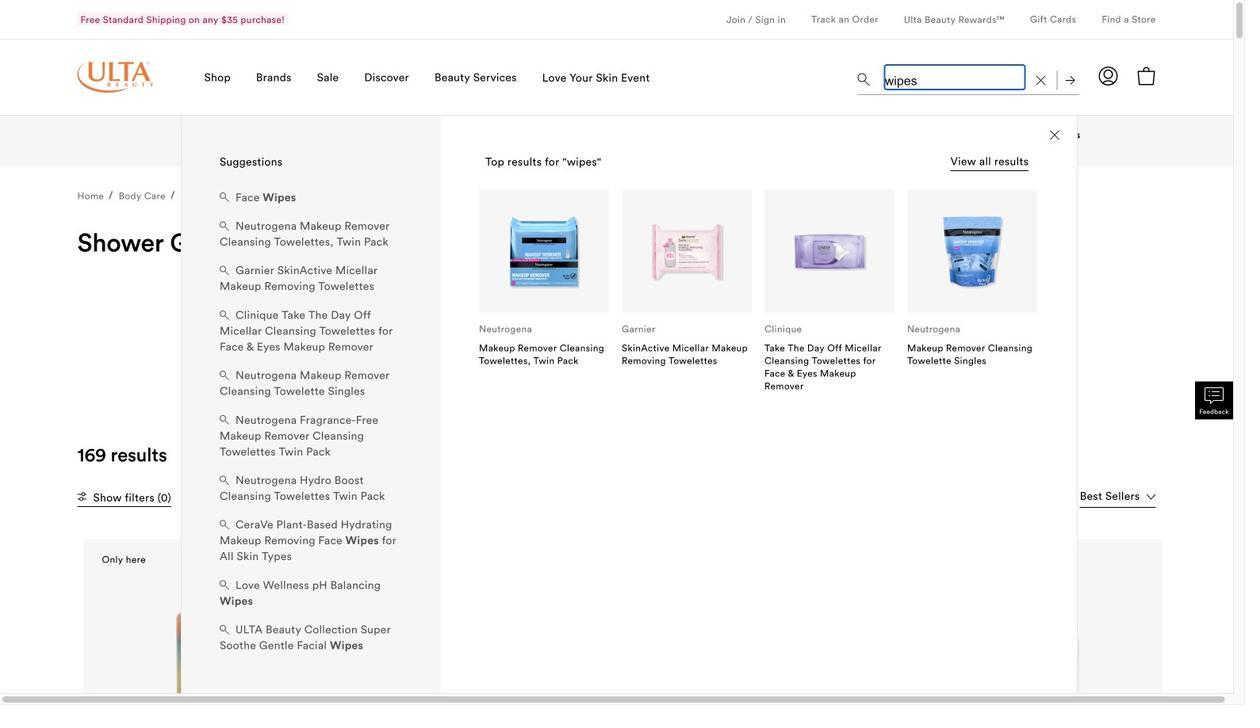 Task type: locate. For each thing, give the bounding box(es) containing it.
0 items in bag image
[[1137, 66, 1156, 85]]

hempz limited edition tropical coconut herbal body wash image
[[928, 572, 1136, 706]]

clear search image
[[1036, 76, 1046, 85]]

None search field
[[858, 60, 1080, 98]]

advertisement element
[[232, 274, 1001, 346]]

product search region
[[181, 48, 1080, 701]]

skinactive micellar makeup removing towelettes image
[[648, 213, 726, 291]]

close image
[[1050, 131, 1060, 140]]

submit image
[[1065, 76, 1075, 85]]



Task type: vqa. For each thing, say whether or not it's contained in the screenshot.
second Piece from right
no



Task type: describe. For each thing, give the bounding box(es) containing it.
Sort field
[[1080, 489, 1156, 508]]

makeup remover cleansing towelette singles image
[[933, 213, 1011, 291]]

philosophy limited edition 3-in-1 shampoo, shower gel, and bubble bath image
[[382, 572, 591, 706]]

withicon image
[[77, 492, 87, 502]]

Search products and more search field
[[883, 63, 1027, 91]]

withiconright image
[[438, 235, 447, 245]]

makeup remover cleansing towelettes, twin pack image
[[505, 213, 583, 291]]

tree hut tropic glow sparkling gel wash image
[[110, 572, 318, 706]]

philosophy 3-in-1 shampoo, shower gel, and bubble bath image
[[655, 572, 863, 706]]

log in to your ulta account image
[[1099, 67, 1118, 86]]

take the day off micellar cleansing towelettes for face & eyes makeup remover image
[[791, 213, 868, 291]]



